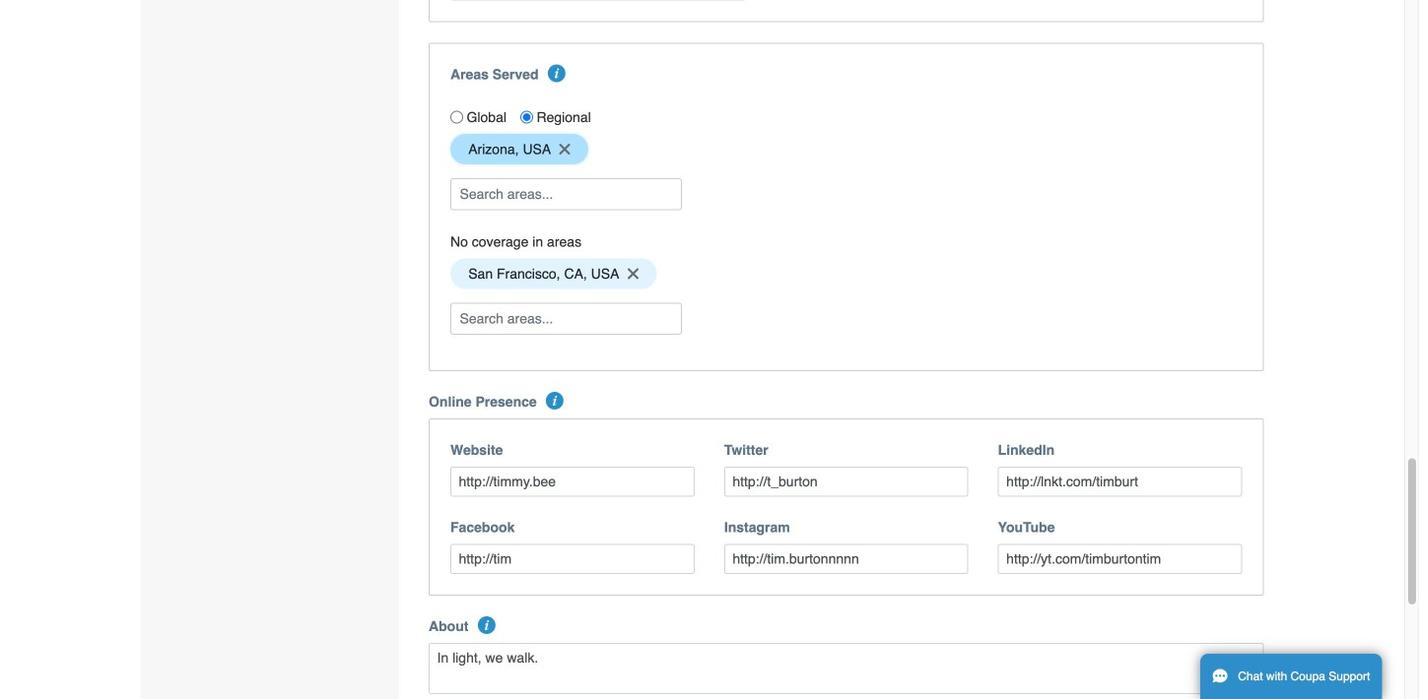 Task type: locate. For each thing, give the bounding box(es) containing it.
None text field
[[724, 467, 968, 497], [450, 544, 695, 574], [998, 544, 1242, 574], [724, 467, 968, 497], [450, 544, 695, 574], [998, 544, 1242, 574]]

0 vertical spatial option
[[450, 134, 588, 165]]

option down search areas... text box
[[450, 259, 657, 289]]

None text field
[[450, 467, 695, 497], [998, 467, 1242, 497], [724, 544, 968, 574], [429, 643, 1264, 695], [450, 467, 695, 497], [998, 467, 1242, 497], [724, 544, 968, 574], [429, 643, 1264, 695]]

1 vertical spatial option
[[450, 259, 657, 289]]

option up search areas... text box
[[450, 134, 588, 165]]

1 vertical spatial selected areas list box
[[443, 254, 1249, 294]]

1 vertical spatial additional information image
[[546, 392, 564, 410]]

Search product and services... field
[[450, 0, 746, 1]]

1 option from the top
[[450, 134, 588, 165]]

selected areas list box
[[443, 129, 1249, 169], [443, 254, 1249, 294]]

None radio
[[520, 111, 533, 124]]

None radio
[[450, 111, 463, 124]]

0 vertical spatial selected areas list box
[[443, 129, 1249, 169]]

0 vertical spatial additional information image
[[548, 65, 565, 82]]

additional information image
[[548, 65, 565, 82], [546, 392, 564, 410], [478, 617, 495, 634]]

option
[[450, 134, 588, 165], [450, 259, 657, 289]]



Task type: vqa. For each thing, say whether or not it's contained in the screenshot.
2nd option
yes



Task type: describe. For each thing, give the bounding box(es) containing it.
2 vertical spatial additional information image
[[478, 617, 495, 634]]

2 selected areas list box from the top
[[443, 254, 1249, 294]]

1 selected areas list box from the top
[[443, 129, 1249, 169]]

Search areas... text field
[[452, 179, 680, 209]]

2 option from the top
[[450, 259, 657, 289]]



